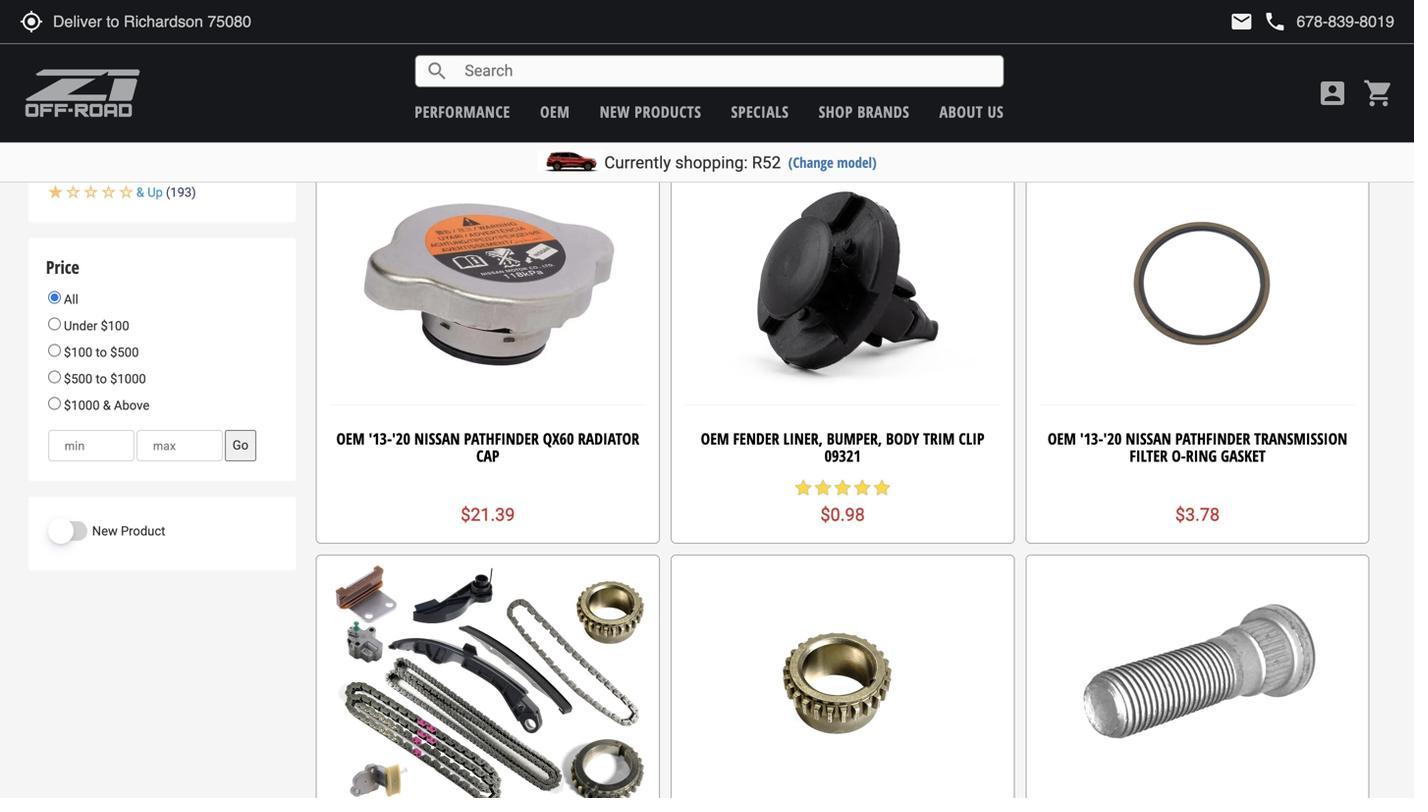 Task type: locate. For each thing, give the bounding box(es) containing it.
0 vertical spatial 193
[[170, 146, 192, 161]]

performance link
[[415, 101, 511, 122]]

up
[[147, 126, 163, 141], [147, 146, 163, 161], [147, 166, 163, 180], [147, 185, 163, 200]]

None radio
[[48, 318, 61, 331], [48, 398, 61, 410], [48, 318, 61, 331], [48, 398, 61, 410]]

'20 inside oem '13-'20 nissan pathfinder transmission filter o-ring gasket
[[1104, 428, 1122, 449]]

193
[[170, 146, 192, 161], [170, 166, 192, 180], [170, 185, 192, 200]]

my_location
[[20, 10, 43, 33]]

about
[[940, 101, 984, 122]]

1 vertical spatial $1000
[[64, 399, 100, 413]]

None radio
[[48, 291, 61, 304], [48, 344, 61, 357], [48, 371, 61, 384], [48, 291, 61, 304], [48, 344, 61, 357], [48, 371, 61, 384]]

$500 to $1000
[[61, 372, 146, 387]]

3 193 from the top
[[170, 185, 192, 200]]

$500 up $500 to $1000 on the left of page
[[110, 345, 139, 360]]

nissan left cap
[[414, 428, 460, 449]]

nissan left o-
[[1126, 428, 1172, 449]]

'13- for oem '13-'20 qx60/pathfinder battery hold down nut
[[734, 42, 757, 63]]

$1.08
[[821, 102, 865, 122]]

show
[[64, 19, 95, 34]]

$500
[[110, 345, 139, 360], [64, 372, 93, 387]]

1 vertical spatial to
[[96, 372, 107, 387]]

$1000 down $500 to $1000 on the left of page
[[64, 399, 100, 413]]

pathfinder
[[1171, 42, 1246, 63], [464, 428, 539, 449], [1176, 428, 1251, 449]]

1 up from the top
[[147, 126, 163, 141]]

new product
[[92, 524, 165, 539]]

hold
[[951, 42, 985, 63]]

about us link
[[940, 101, 1004, 122]]

$1000
[[110, 372, 146, 387], [64, 399, 100, 413]]

oem inside oem '13-'20 nissan pathfinder qx60 radiator cap
[[336, 428, 365, 449]]

product
[[121, 524, 165, 539]]

less
[[98, 19, 121, 34]]

z1 motorsports logo image
[[25, 69, 141, 118]]

max number field
[[136, 430, 223, 462]]

& up 193
[[136, 146, 192, 161], [136, 166, 192, 180], [136, 185, 192, 200]]

0 horizontal spatial $1000
[[64, 399, 100, 413]]

ring
[[1186, 445, 1217, 466]]

0 horizontal spatial $500
[[64, 372, 93, 387]]

1 horizontal spatial $1000
[[110, 372, 146, 387]]

2 193 from the top
[[170, 166, 192, 180]]

pathfinder down mail link
[[1171, 42, 1246, 63]]

hose
[[564, 42, 595, 63]]

pathfinder inside oem '08-'20 nissan pathfinder hood prop rod grommet
[[1171, 42, 1246, 63]]

oem for oem '08-'20 nissan pathfinder hood prop rod grommet
[[1044, 42, 1072, 63]]

nissan inside oem '13-'20 nissan pathfinder transmission filter o-ring gasket
[[1126, 428, 1172, 449]]

nissan inside oem '08-'20 nissan pathfinder hood prop rod grommet
[[1121, 42, 1167, 63]]

oem inside oem '13-'20 qx60/pathfinder battery hold down nut
[[701, 42, 730, 63]]

currently
[[605, 153, 671, 172]]

pathfinder right filter
[[1176, 428, 1251, 449]]

'20 left grommet
[[1099, 42, 1118, 63]]

nissan for oem '13-'20 nissan pathfinder transmission filter o-ring gasket
[[1126, 428, 1172, 449]]

nissan inside oem '13-'20 nissan pathfinder qx60 radiator cap
[[414, 428, 460, 449]]

1 vertical spatial & up 193
[[136, 166, 192, 180]]

nissan
[[1121, 42, 1167, 63], [414, 428, 460, 449], [1126, 428, 1172, 449]]

$100 down the under
[[64, 345, 93, 360]]

to
[[96, 345, 107, 360], [96, 372, 107, 387]]

1 to from the top
[[96, 345, 107, 360]]

$100
[[101, 319, 129, 334], [64, 345, 93, 360]]

gasket
[[1221, 445, 1266, 466]]

4 up from the top
[[147, 185, 163, 200]]

$100 up $100 to $500
[[101, 319, 129, 334]]

pathfinder inside oem '13-'20 nissan pathfinder qx60 radiator cap
[[464, 428, 539, 449]]

to down $100 to $500
[[96, 372, 107, 387]]

new
[[600, 101, 630, 122]]

o-
[[1172, 445, 1186, 466]]

shopping_cart
[[1364, 78, 1395, 109]]

to up $500 to $1000 on the left of page
[[96, 345, 107, 360]]

2 horizontal spatial '13-
[[1080, 428, 1104, 449]]

rod
[[1327, 42, 1353, 63]]

2 & up 193 from the top
[[136, 166, 192, 180]]

nissan for oem '13-'20 nissan pathfinder qx60 radiator cap
[[414, 428, 460, 449]]

'13- inside oem '13-'20 qx60/pathfinder battery hold down nut
[[734, 42, 757, 63]]

$500 down $100 to $500
[[64, 372, 93, 387]]

'20 inside oem '13-'20 qx60/pathfinder battery hold down nut
[[757, 42, 776, 63]]

go
[[233, 438, 249, 453]]

oem inside oem '08-'20 nissan pathfinder hood prop rod grommet
[[1044, 42, 1072, 63]]

'20 inside oem '13-'20 nissan pathfinder qx60 radiator cap
[[392, 428, 411, 449]]

specials link
[[731, 101, 789, 122]]

&
[[136, 126, 144, 141], [136, 146, 144, 161], [136, 166, 144, 180], [136, 185, 144, 200], [103, 399, 111, 413]]

0 vertical spatial to
[[96, 345, 107, 360]]

pathfinder inside oem '13-'20 nissan pathfinder transmission filter o-ring gasket
[[1176, 428, 1251, 449]]

shop
[[819, 101, 853, 122]]

'20 left filter
[[1104, 428, 1122, 449]]

prop
[[1290, 42, 1323, 63]]

radiator
[[578, 428, 640, 449]]

r52
[[752, 153, 781, 172]]

body
[[886, 428, 920, 449]]

'20 left cap
[[392, 428, 411, 449]]

filter
[[1130, 445, 1168, 466]]

phone link
[[1264, 10, 1395, 33]]

star star star star star $4.78
[[439, 75, 537, 122]]

nissan for oem '08-'20 nissan pathfinder hood prop rod grommet
[[1121, 42, 1167, 63]]

2 vertical spatial & up 193
[[136, 185, 192, 200]]

3 & up 193 from the top
[[136, 185, 192, 200]]

min number field
[[48, 430, 134, 462]]

bumper,
[[827, 428, 883, 449]]

oem for oem link
[[540, 101, 570, 122]]

oem for oem '13-'20 qx60/pathfinder battery hold down nut
[[701, 42, 730, 63]]

oem for oem high pressure fuel injection hose clamp
[[335, 42, 363, 63]]

0 vertical spatial & up 193
[[136, 146, 192, 161]]

mail
[[1230, 10, 1254, 33]]

new products link
[[600, 101, 702, 122]]

1 horizontal spatial '13-
[[734, 42, 757, 63]]

star
[[439, 75, 459, 95], [459, 75, 478, 95], [478, 75, 498, 95], [498, 75, 517, 95], [517, 75, 537, 95], [794, 478, 814, 498], [814, 478, 833, 498], [833, 478, 853, 498], [853, 478, 872, 498], [872, 478, 892, 498]]

'20 up the "specials" link
[[757, 42, 776, 63]]

pathfinder for hood
[[1171, 42, 1246, 63]]

1 vertical spatial 193
[[170, 166, 192, 180]]

'20 for oem '08-'20 nissan pathfinder hood prop rod grommet
[[1099, 42, 1118, 63]]

0 vertical spatial $1000
[[110, 372, 146, 387]]

nissan right the '08-
[[1121, 42, 1167, 63]]

0 vertical spatial $500
[[110, 345, 139, 360]]

0 horizontal spatial '13-
[[369, 428, 392, 449]]

2 vertical spatial 193
[[170, 185, 192, 200]]

oem inside oem fender liner, bumper, body trim clip 09321
[[701, 428, 729, 449]]

1 horizontal spatial $100
[[101, 319, 129, 334]]

oem for oem fender liner, bumper, body trim clip 09321
[[701, 428, 729, 449]]

to for $500
[[96, 372, 107, 387]]

'20 inside oem '08-'20 nissan pathfinder hood prop rod grommet
[[1099, 42, 1118, 63]]

oem inside oem '13-'20 nissan pathfinder transmission filter o-ring gasket
[[1048, 428, 1076, 449]]

'20 for oem '13-'20 nissan pathfinder qx60 radiator cap
[[392, 428, 411, 449]]

nut
[[852, 59, 878, 80]]

pathfinder left qx60
[[464, 428, 539, 449]]

account_box
[[1317, 78, 1349, 109]]

new
[[92, 524, 118, 539]]

'20
[[757, 42, 776, 63], [1099, 42, 1118, 63], [392, 428, 411, 449], [1104, 428, 1122, 449]]

0 horizontal spatial $100
[[64, 345, 93, 360]]

1 & up 193 from the top
[[136, 146, 192, 161]]

oem for oem '13-'20 nissan pathfinder qx60 radiator cap
[[336, 428, 365, 449]]

oem
[[335, 42, 363, 63], [701, 42, 730, 63], [1044, 42, 1072, 63], [540, 101, 570, 122], [336, 428, 365, 449], [701, 428, 729, 449], [1048, 428, 1076, 449]]

$1000 up above
[[110, 372, 146, 387]]

$1000 & above
[[61, 399, 150, 413]]

'13- inside oem '13-'20 nissan pathfinder transmission filter o-ring gasket
[[1080, 428, 1104, 449]]

$4.78
[[466, 102, 510, 122]]

currently shopping: r52 (change model)
[[605, 153, 877, 172]]

1 horizontal spatial $500
[[110, 345, 139, 360]]

0 vertical spatial $100
[[101, 319, 129, 334]]

2 to from the top
[[96, 372, 107, 387]]

clip
[[959, 428, 985, 449]]

'13- inside oem '13-'20 nissan pathfinder qx60 radiator cap
[[369, 428, 392, 449]]



Task type: describe. For each thing, give the bounding box(es) containing it.
trim
[[924, 428, 955, 449]]

clamp
[[599, 42, 641, 63]]

fender
[[733, 428, 780, 449]]

& up 190
[[136, 126, 192, 141]]

qx60/pathfinder
[[779, 42, 892, 63]]

about us
[[940, 101, 1004, 122]]

2 up from the top
[[147, 146, 163, 161]]

grommet
[[1166, 59, 1230, 80]]

model)
[[837, 153, 877, 172]]

$0.98
[[821, 505, 865, 526]]

go button
[[225, 430, 256, 462]]

$3.78
[[1176, 505, 1220, 526]]

under  $100
[[61, 319, 129, 334]]

high
[[367, 42, 398, 63]]

cap
[[476, 445, 500, 466]]

oem high pressure fuel injection hose clamp
[[335, 42, 641, 63]]

$21.39
[[461, 505, 515, 526]]

$100 to $500
[[61, 345, 139, 360]]

Search search field
[[449, 56, 1003, 86]]

oem for oem '13-'20 nissan pathfinder transmission filter o-ring gasket
[[1048, 428, 1076, 449]]

down
[[808, 59, 849, 80]]

oem '13-'20 nissan pathfinder qx60 radiator cap
[[336, 428, 640, 466]]

to for $100
[[96, 345, 107, 360]]

oem '13-'20 qx60/pathfinder battery hold down nut
[[701, 42, 985, 80]]

above
[[114, 399, 150, 413]]

under
[[64, 319, 97, 334]]

products
[[635, 101, 702, 122]]

(change model) link
[[789, 153, 877, 172]]

account_box link
[[1312, 78, 1354, 109]]

liner,
[[784, 428, 823, 449]]

1 vertical spatial $500
[[64, 372, 93, 387]]

performance
[[415, 101, 511, 122]]

3 up from the top
[[147, 166, 163, 180]]

shopping_cart link
[[1359, 78, 1395, 109]]

'20 for oem '13-'20 nissan pathfinder transmission filter o-ring gasket
[[1104, 428, 1122, 449]]

190
[[170, 126, 192, 141]]

hood
[[1250, 42, 1286, 63]]

(change
[[789, 153, 834, 172]]

price
[[46, 256, 79, 280]]

phone
[[1264, 10, 1287, 33]]

'13- for oem '13-'20 nissan pathfinder transmission filter o-ring gasket
[[1080, 428, 1104, 449]]

star star star star star $0.98
[[794, 478, 892, 526]]

us
[[988, 101, 1004, 122]]

'13- for oem '13-'20 nissan pathfinder qx60 radiator cap
[[369, 428, 392, 449]]

battery
[[896, 42, 947, 63]]

oem link
[[540, 101, 570, 122]]

pathfinder for transmission
[[1176, 428, 1251, 449]]

specials
[[731, 101, 789, 122]]

mail link
[[1230, 10, 1254, 33]]

pathfinder for qx60
[[464, 428, 539, 449]]

show less button
[[48, 14, 137, 40]]

oem '08-'20 nissan pathfinder hood prop rod grommet
[[1044, 42, 1353, 80]]

shop brands link
[[819, 101, 910, 122]]

transmission
[[1255, 428, 1348, 449]]

ratings
[[46, 92, 97, 117]]

injection
[[497, 42, 560, 63]]

mail phone
[[1230, 10, 1287, 33]]

'20 for oem '13-'20 qx60/pathfinder battery hold down nut
[[757, 42, 776, 63]]

1 vertical spatial $100
[[64, 345, 93, 360]]

pressure
[[402, 42, 461, 63]]

all
[[61, 292, 78, 307]]

shop brands
[[819, 101, 910, 122]]

brands
[[858, 101, 910, 122]]

new products
[[600, 101, 702, 122]]

fuel
[[465, 42, 493, 63]]

qx60
[[543, 428, 574, 449]]

oem fender liner, bumper, body trim clip 09321
[[701, 428, 985, 466]]

09321
[[825, 445, 861, 466]]

oem '13-'20 nissan pathfinder transmission filter o-ring gasket
[[1048, 428, 1348, 466]]

1 193 from the top
[[170, 146, 192, 161]]

search
[[426, 59, 449, 83]]

'08-
[[1076, 42, 1099, 63]]

shopping:
[[675, 153, 748, 172]]

show less
[[64, 19, 121, 34]]



Task type: vqa. For each thing, say whether or not it's contained in the screenshot.
LED associated with $82.50
no



